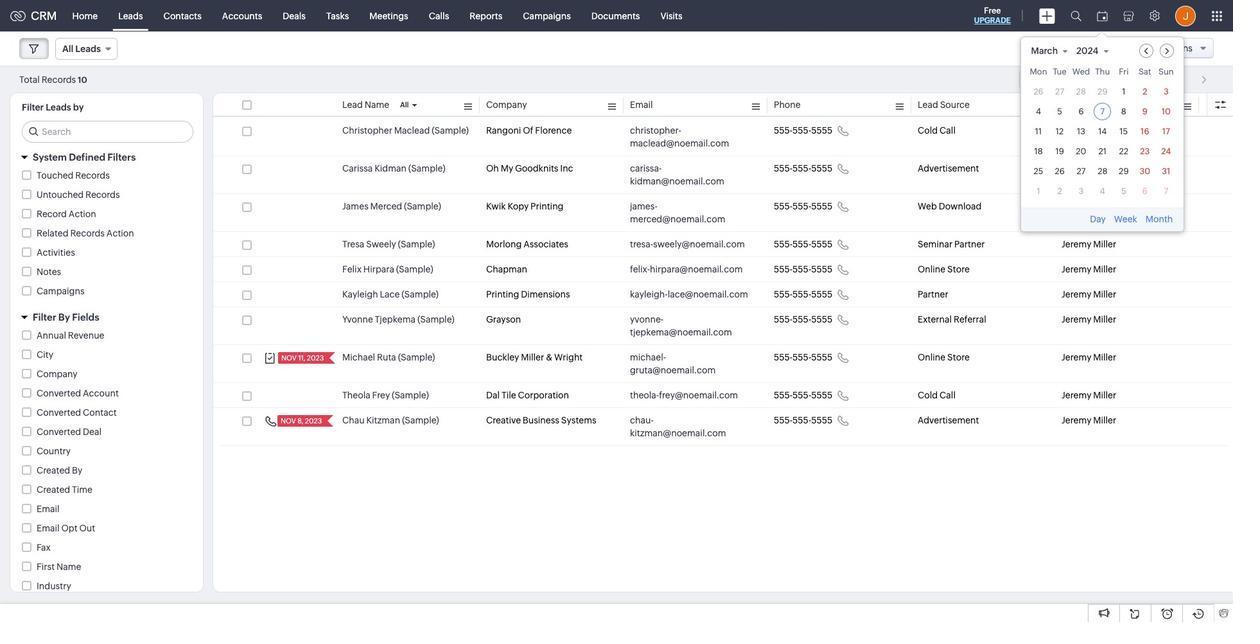 Task type: vqa. For each thing, say whether or not it's contained in the screenshot.


Task type: describe. For each thing, give the bounding box(es) containing it.
1 vertical spatial 3
[[1079, 186, 1084, 196]]

0 vertical spatial 3
[[1164, 86, 1170, 96]]

0 vertical spatial email
[[630, 100, 653, 110]]

jeremy for christopher- maclead@noemail.com
[[1062, 125, 1092, 136]]

records for total
[[42, 74, 76, 85]]

ruta
[[377, 352, 396, 362]]

1 vertical spatial 29
[[1120, 166, 1130, 176]]

wednesday column header
[[1073, 67, 1091, 80]]

by for created
[[72, 465, 82, 476]]

jeremy for felix-hirpara@noemail.com
[[1062, 264, 1092, 274]]

create menu element
[[1032, 0, 1064, 31]]

jeremy miller for theola-frey@noemail.com
[[1062, 390, 1117, 400]]

row containing 11
[[1031, 122, 1176, 140]]

2023 for michael ruta (sample)
[[307, 354, 324, 362]]

james
[[343, 201, 369, 211]]

March field
[[1031, 43, 1075, 58]]

30
[[1140, 166, 1151, 176]]

merced@noemail.com
[[630, 214, 726, 224]]

(sample) for kayleigh lace (sample)
[[402, 289, 439, 299]]

system defined filters button
[[10, 146, 203, 168]]

21
[[1099, 146, 1107, 156]]

call for theola-frey@noemail.com
[[940, 390, 956, 400]]

accounts link
[[212, 0, 273, 31]]

2024 field
[[1077, 43, 1115, 58]]

system defined filters
[[33, 152, 136, 163]]

filter by fields button
[[10, 306, 203, 328]]

christopher-
[[630, 125, 682, 136]]

0 horizontal spatial 1
[[1038, 186, 1041, 196]]

month link
[[1145, 214, 1175, 224]]

lead for lead name
[[343, 100, 363, 110]]

5555 for james- merced@noemail.com
[[812, 201, 833, 211]]

jeremy for carissa- kidman@noemail.com
[[1062, 163, 1092, 174]]

maclead
[[394, 125, 430, 136]]

advertisement for carissa- kidman@noemail.com
[[918, 163, 980, 174]]

tresa sweely (sample)
[[343, 239, 435, 249]]

thursday column header
[[1095, 67, 1112, 80]]

(sample) for felix hirpara (sample)
[[396, 264, 434, 274]]

1 vertical spatial campaigns
[[37, 286, 85, 296]]

buckley miller & wright
[[487, 352, 583, 362]]

24
[[1162, 146, 1172, 156]]

associates
[[524, 239, 569, 249]]

out
[[79, 523, 95, 533]]

lace
[[380, 289, 400, 299]]

michael- gruta@noemail.com
[[630, 352, 716, 375]]

grid containing mon
[[1022, 64, 1185, 207]]

tresa-sweely@noemail.com link
[[630, 238, 745, 251]]

online for michael- gruta@noemail.com
[[918, 352, 946, 362]]

lead for lead source
[[918, 100, 939, 110]]

carissa kidman (sample)
[[343, 163, 446, 174]]

0 horizontal spatial 7
[[1101, 106, 1106, 116]]

frey
[[372, 390, 390, 400]]

sun
[[1159, 67, 1175, 76]]

store for felix-hirpara@noemail.com
[[948, 264, 970, 274]]

5555 for kayleigh-lace@noemail.com
[[812, 289, 833, 299]]

logo image
[[10, 11, 26, 21]]

touched records
[[37, 170, 110, 181]]

records for related
[[70, 228, 105, 238]]

miller for felix-hirpara@noemail.com
[[1094, 264, 1117, 274]]

cold for christopher- maclead@noemail.com
[[918, 125, 938, 136]]

seminar
[[918, 239, 953, 249]]

555-555-5555 for michael- gruta@noemail.com
[[774, 352, 833, 362]]

record
[[37, 209, 67, 219]]

campaigns link
[[513, 0, 582, 31]]

chau kitzman (sample) link
[[343, 414, 439, 427]]

nov 11, 2023
[[281, 354, 324, 362]]

20
[[1077, 146, 1087, 156]]

annual revenue
[[37, 330, 104, 341]]

row containing 26
[[1031, 83, 1176, 100]]

(sample) for chau kitzman (sample)
[[402, 415, 439, 425]]

555-555-5555 for carissa- kidman@noemail.com
[[774, 163, 833, 174]]

first
[[37, 562, 55, 572]]

25
[[1034, 166, 1044, 176]]

name for first name
[[56, 562, 81, 572]]

lace@noemail.com
[[668, 289, 749, 299]]

systems
[[562, 415, 597, 425]]

creative
[[487, 415, 521, 425]]

555-555-5555 for christopher- maclead@noemail.com
[[774, 125, 833, 136]]

jeremy miller for kayleigh-lace@noemail.com
[[1062, 289, 1117, 299]]

0 vertical spatial action
[[69, 209, 96, 219]]

christopher maclead (sample)
[[343, 125, 469, 136]]

0 horizontal spatial 6
[[1079, 106, 1085, 116]]

felix-hirpara@noemail.com link
[[630, 263, 743, 276]]

0 vertical spatial 1
[[1143, 74, 1147, 85]]

christopher maclead (sample) link
[[343, 124, 469, 137]]

0 horizontal spatial 27
[[1056, 86, 1065, 96]]

rangoni of florence
[[487, 125, 572, 136]]

leads for all leads
[[75, 44, 101, 54]]

james merced (sample)
[[343, 201, 441, 211]]

day link
[[1089, 214, 1108, 224]]

search element
[[1064, 0, 1090, 31]]

carissa kidman (sample) link
[[343, 162, 446, 175]]

converted account
[[37, 388, 119, 398]]

total records 10
[[19, 74, 87, 85]]

5555 for theola-frey@noemail.com
[[812, 390, 833, 400]]

5555 for yvonne- tjepkema@noemail.com
[[812, 314, 833, 325]]

frey@noemail.com
[[659, 390, 739, 400]]

1 vertical spatial 28
[[1098, 166, 1108, 176]]

(sample) for christopher maclead (sample)
[[432, 125, 469, 136]]

thu
[[1096, 67, 1111, 76]]

1 vertical spatial email
[[37, 504, 60, 514]]

tile
[[502, 390, 516, 400]]

mon tue wed thu
[[1031, 67, 1111, 76]]

inc
[[561, 163, 574, 174]]

michael
[[343, 352, 375, 362]]

chau- kitzman@noemail.com
[[630, 415, 727, 438]]

miller for yvonne- tjepkema@noemail.com
[[1094, 314, 1117, 325]]

defined
[[69, 152, 105, 163]]

All Leads field
[[55, 38, 118, 60]]

555-555-5555 for theola-frey@noemail.com
[[774, 390, 833, 400]]

dimensions
[[521, 289, 570, 299]]

actions
[[1162, 43, 1193, 53]]

created by
[[37, 465, 82, 476]]

jeremy miller for tresa-sweely@noemail.com
[[1062, 239, 1117, 249]]

0 vertical spatial 29
[[1098, 86, 1108, 96]]

business
[[523, 415, 560, 425]]

chapman
[[487, 264, 528, 274]]

0 horizontal spatial partner
[[918, 289, 949, 299]]

jeremy miller for carissa- kidman@noemail.com
[[1062, 163, 1117, 174]]

jeremy miller for yvonne- tjepkema@noemail.com
[[1062, 314, 1117, 325]]

1 horizontal spatial 4
[[1101, 186, 1106, 196]]

555-555-5555 for kayleigh-lace@noemail.com
[[774, 289, 833, 299]]

kwik
[[487, 201, 506, 211]]

cold call for christopher- maclead@noemail.com
[[918, 125, 956, 136]]

converted deal
[[37, 427, 102, 437]]

create lead button
[[1037, 38, 1114, 59]]

goodknits
[[515, 163, 559, 174]]

profile image
[[1176, 5, 1197, 26]]

lead for lead owner
[[1062, 100, 1083, 110]]

gruta@noemail.com
[[630, 365, 716, 375]]

jeremy for michael- gruta@noemail.com
[[1062, 352, 1092, 362]]

deal
[[83, 427, 102, 437]]

home
[[72, 11, 98, 21]]

0 vertical spatial campaigns
[[523, 11, 571, 21]]

jeremy miller for felix-hirpara@noemail.com
[[1062, 264, 1117, 274]]

555-555-5555 for felix-hirpara@noemail.com
[[774, 264, 833, 274]]

documents
[[592, 11, 640, 21]]

yvonne tjepkema (sample)
[[343, 314, 455, 325]]

0 vertical spatial printing
[[531, 201, 564, 211]]

kidman@noemail.com
[[630, 176, 725, 186]]

miller for chau- kitzman@noemail.com
[[1094, 415, 1117, 425]]

15
[[1120, 126, 1129, 136]]

0 horizontal spatial 28
[[1077, 86, 1087, 96]]

23
[[1141, 146, 1151, 156]]

filter for filter leads by
[[22, 102, 44, 112]]

nov for michael
[[281, 354, 297, 362]]

-
[[1148, 74, 1152, 85]]

source
[[941, 100, 970, 110]]

5555 for carissa- kidman@noemail.com
[[812, 163, 833, 174]]

hirpara
[[364, 264, 395, 274]]

rangoni
[[487, 125, 521, 136]]

documents link
[[582, 0, 651, 31]]

converted for converted account
[[37, 388, 81, 398]]

march
[[1032, 45, 1059, 56]]

saturday column header
[[1137, 67, 1154, 80]]

10 for 1 - 10
[[1154, 74, 1164, 85]]

activities
[[37, 247, 75, 258]]

2 vertical spatial email
[[37, 523, 60, 533]]

dal tile corporation
[[487, 390, 569, 400]]

corporation
[[518, 390, 569, 400]]

day
[[1091, 214, 1107, 224]]

1 vertical spatial 5
[[1122, 186, 1127, 196]]

5555 for tresa-sweely@noemail.com
[[812, 239, 833, 249]]

(sample) for tresa sweely (sample)
[[398, 239, 435, 249]]

my
[[501, 163, 514, 174]]



Task type: locate. For each thing, give the bounding box(es) containing it.
by inside filter by fields dropdown button
[[58, 312, 70, 323]]

0 horizontal spatial name
[[56, 562, 81, 572]]

4 5555 from the top
[[812, 239, 833, 249]]

2023 right 8,
[[305, 417, 322, 425]]

crm
[[31, 9, 57, 22]]

6 555-555-5555 from the top
[[774, 289, 833, 299]]

1 vertical spatial 2
[[1058, 186, 1063, 196]]

row containing 18
[[1031, 142, 1176, 160]]

(sample) for carissa kidman (sample)
[[409, 163, 446, 174]]

1 down 25 in the right of the page
[[1038, 186, 1041, 196]]

1 horizontal spatial leads
[[75, 44, 101, 54]]

2 converted from the top
[[37, 407, 81, 418]]

profile element
[[1168, 0, 1204, 31]]

11,
[[298, 354, 306, 362]]

revenue
[[68, 330, 104, 341]]

0 vertical spatial online store
[[918, 264, 970, 274]]

1 vertical spatial 1
[[1123, 86, 1126, 96]]

0 vertical spatial all
[[62, 44, 73, 54]]

all inside field
[[62, 44, 73, 54]]

printing
[[531, 201, 564, 211], [487, 289, 520, 299]]

1 vertical spatial leads
[[75, 44, 101, 54]]

26 down 19
[[1056, 166, 1065, 176]]

4 jeremy miller from the top
[[1062, 239, 1117, 249]]

29 down 22 at the right of page
[[1120, 166, 1130, 176]]

download
[[939, 201, 982, 211]]

0 vertical spatial company
[[487, 100, 527, 110]]

(sample) inside carissa kidman (sample) link
[[409, 163, 446, 174]]

printing up grayson
[[487, 289, 520, 299]]

10 up "by"
[[78, 75, 87, 85]]

7 jeremy miller from the top
[[1062, 314, 1117, 325]]

miller for carissa- kidman@noemail.com
[[1094, 163, 1117, 174]]

1 horizontal spatial 6
[[1143, 186, 1148, 196]]

7 down 31
[[1165, 186, 1169, 196]]

(sample) inside michael ruta (sample) link
[[398, 352, 435, 362]]

yvonne- tjepkema@noemail.com
[[630, 314, 733, 337]]

friday column header
[[1116, 67, 1133, 80]]

leads inside field
[[75, 44, 101, 54]]

web download
[[918, 201, 982, 211]]

1 vertical spatial created
[[37, 485, 70, 495]]

online store for michael- gruta@noemail.com
[[918, 352, 970, 362]]

2 down 1 - 10
[[1143, 86, 1148, 96]]

converted up converted contact
[[37, 388, 81, 398]]

1 horizontal spatial action
[[107, 228, 134, 238]]

leads link
[[108, 0, 153, 31]]

10 555-555-5555 from the top
[[774, 415, 833, 425]]

(sample) for theola frey (sample)
[[392, 390, 429, 400]]

1 vertical spatial store
[[948, 352, 970, 362]]

1 horizontal spatial 27
[[1077, 166, 1086, 176]]

leads left "by"
[[46, 102, 71, 112]]

email down created time
[[37, 504, 60, 514]]

store down seminar partner
[[948, 264, 970, 274]]

grid
[[1022, 64, 1185, 207]]

1 horizontal spatial 26
[[1056, 166, 1065, 176]]

1 vertical spatial 6
[[1143, 186, 1148, 196]]

yvonne
[[343, 314, 373, 325]]

2 row from the top
[[1031, 83, 1176, 100]]

1 online store from the top
[[918, 264, 970, 274]]

0 horizontal spatial 4
[[1037, 106, 1042, 116]]

5 row from the top
[[1031, 142, 1176, 160]]

1 jeremy miller from the top
[[1062, 125, 1117, 136]]

chau- kitzman@noemail.com link
[[630, 414, 749, 440]]

records up filter leads by
[[42, 74, 76, 85]]

cold for theola-frey@noemail.com
[[918, 390, 938, 400]]

company down the city
[[37, 369, 78, 379]]

jeremy miller for christopher- maclead@noemail.com
[[1062, 125, 1117, 136]]

5 up the 12 at right
[[1058, 106, 1063, 116]]

tue
[[1054, 67, 1067, 76]]

name right first
[[56, 562, 81, 572]]

2023 right 11,
[[307, 354, 324, 362]]

1 horizontal spatial all
[[400, 101, 409, 109]]

jeremy for theola-frey@noemail.com
[[1062, 390, 1092, 400]]

row containing 1
[[1031, 182, 1176, 200]]

1 vertical spatial cold call
[[918, 390, 956, 400]]

9 555-555-5555 from the top
[[774, 390, 833, 400]]

james merced (sample) link
[[343, 200, 441, 213]]

555-555-5555 for yvonne- tjepkema@noemail.com
[[774, 314, 833, 325]]

0 vertical spatial converted
[[37, 388, 81, 398]]

meetings
[[370, 11, 409, 21]]

1 555-555-5555 from the top
[[774, 125, 833, 136]]

7 row from the top
[[1031, 182, 1176, 200]]

29 up the owner
[[1098, 86, 1108, 96]]

10 5555 from the top
[[812, 415, 833, 425]]

created
[[37, 465, 70, 476], [37, 485, 70, 495]]

0 horizontal spatial leads
[[46, 102, 71, 112]]

converted for converted deal
[[37, 427, 81, 437]]

0 vertical spatial online
[[918, 264, 946, 274]]

cold call for theola-frey@noemail.com
[[918, 390, 956, 400]]

27 down tuesday column header
[[1056, 86, 1065, 96]]

0 vertical spatial store
[[948, 264, 970, 274]]

0 horizontal spatial by
[[58, 312, 70, 323]]

create
[[1050, 43, 1078, 53]]

None field
[[1020, 71, 1122, 88]]

theola
[[343, 390, 371, 400]]

0 vertical spatial name
[[365, 100, 390, 110]]

create lead
[[1050, 43, 1101, 53]]

0 horizontal spatial 5
[[1058, 106, 1063, 116]]

email
[[630, 100, 653, 110], [37, 504, 60, 514], [37, 523, 60, 533]]

records down touched records
[[85, 190, 120, 200]]

records down defined on the top left of page
[[75, 170, 110, 181]]

1 left -
[[1143, 74, 1147, 85]]

michael ruta (sample) link
[[343, 351, 435, 364]]

1 horizontal spatial 5
[[1122, 186, 1127, 196]]

cold call
[[918, 125, 956, 136], [918, 390, 956, 400]]

28 up lead owner
[[1077, 86, 1087, 96]]

0 vertical spatial 27
[[1056, 86, 1065, 96]]

2 vertical spatial leads
[[46, 102, 71, 112]]

action up the related records action
[[69, 209, 96, 219]]

0 vertical spatial cold call
[[918, 125, 956, 136]]

campaigns down notes
[[37, 286, 85, 296]]

(sample) inside felix hirpara (sample) link
[[396, 264, 434, 274]]

0 horizontal spatial 2
[[1058, 186, 1063, 196]]

0 vertical spatial advertisement
[[918, 163, 980, 174]]

monday column header
[[1031, 67, 1048, 80]]

1 vertical spatial cold
[[918, 390, 938, 400]]

9 5555 from the top
[[812, 390, 833, 400]]

sweely
[[366, 239, 396, 249]]

1 converted from the top
[[37, 388, 81, 398]]

1 vertical spatial 7
[[1165, 186, 1169, 196]]

1 vertical spatial by
[[72, 465, 82, 476]]

leads for filter leads by
[[46, 102, 71, 112]]

created down created by
[[37, 485, 70, 495]]

Search text field
[[22, 121, 193, 142]]

5
[[1058, 106, 1063, 116], [1122, 186, 1127, 196]]

1 vertical spatial online
[[918, 352, 946, 362]]

1 vertical spatial partner
[[918, 289, 949, 299]]

tjepkema@noemail.com
[[630, 327, 733, 337]]

(sample) right frey
[[392, 390, 429, 400]]

deals
[[283, 11, 306, 21]]

1 horizontal spatial partner
[[955, 239, 986, 249]]

(sample) inside tresa sweely (sample) link
[[398, 239, 435, 249]]

5 jeremy from the top
[[1062, 264, 1092, 274]]

0 horizontal spatial action
[[69, 209, 96, 219]]

all up total records 10
[[62, 44, 73, 54]]

1 jeremy from the top
[[1062, 125, 1092, 136]]

converted up country
[[37, 427, 81, 437]]

(sample) right the tjepkema
[[418, 314, 455, 325]]

2 jeremy miller from the top
[[1062, 163, 1117, 174]]

4 555-555-5555 from the top
[[774, 239, 833, 249]]

jeremy
[[1062, 125, 1092, 136], [1062, 163, 1092, 174], [1062, 201, 1092, 211], [1062, 239, 1092, 249], [1062, 264, 1092, 274], [1062, 289, 1092, 299], [1062, 314, 1092, 325], [1062, 352, 1092, 362], [1062, 390, 1092, 400], [1062, 415, 1092, 425]]

nov left 11,
[[281, 354, 297, 362]]

by for filter
[[58, 312, 70, 323]]

2 cold call from the top
[[918, 390, 956, 400]]

name for lead name
[[365, 100, 390, 110]]

1 horizontal spatial 2
[[1143, 86, 1148, 96]]

(sample) for michael ruta (sample)
[[398, 352, 435, 362]]

visits
[[661, 11, 683, 21]]

created for created time
[[37, 485, 70, 495]]

by up time
[[72, 465, 82, 476]]

kayleigh lace (sample) link
[[343, 288, 439, 301]]

5555 for michael- gruta@noemail.com
[[812, 352, 833, 362]]

3 down sunday column header
[[1164, 86, 1170, 96]]

lead left source
[[918, 100, 939, 110]]

name up the christopher
[[365, 100, 390, 110]]

2 online from the top
[[918, 352, 946, 362]]

converted up "converted deal"
[[37, 407, 81, 418]]

5555 for christopher- maclead@noemail.com
[[812, 125, 833, 136]]

row group containing christopher maclead (sample)
[[213, 118, 1234, 446]]

advertisement for chau- kitzman@noemail.com
[[918, 415, 980, 425]]

555-555-5555 for chau- kitzman@noemail.com
[[774, 415, 833, 425]]

0 vertical spatial nov
[[281, 354, 297, 362]]

3 jeremy from the top
[[1062, 201, 1092, 211]]

online store for felix-hirpara@noemail.com
[[918, 264, 970, 274]]

theola frey (sample)
[[343, 390, 429, 400]]

1 horizontal spatial by
[[72, 465, 82, 476]]

jeremy for tresa-sweely@noemail.com
[[1062, 239, 1092, 249]]

leads down the home link
[[75, 44, 101, 54]]

online
[[918, 264, 946, 274], [918, 352, 946, 362]]

visits link
[[651, 0, 693, 31]]

campaigns right reports 'link'
[[523, 11, 571, 21]]

tresa sweely (sample) link
[[343, 238, 435, 251]]

advertisement
[[918, 163, 980, 174], [918, 415, 980, 425]]

cold
[[918, 125, 938, 136], [918, 390, 938, 400]]

week
[[1115, 214, 1138, 224]]

0 horizontal spatial 3
[[1079, 186, 1084, 196]]

2 555-555-5555 from the top
[[774, 163, 833, 174]]

27 down the 20
[[1077, 166, 1086, 176]]

jeremy for james- merced@noemail.com
[[1062, 201, 1092, 211]]

action
[[69, 209, 96, 219], [107, 228, 134, 238]]

online down external
[[918, 352, 946, 362]]

0 vertical spatial 28
[[1077, 86, 1087, 96]]

1 vertical spatial action
[[107, 228, 134, 238]]

1 horizontal spatial 1
[[1123, 86, 1126, 96]]

miller for tresa-sweely@noemail.com
[[1094, 239, 1117, 249]]

online down seminar
[[918, 264, 946, 274]]

5 up week link
[[1122, 186, 1127, 196]]

name
[[365, 100, 390, 110], [56, 562, 81, 572]]

row containing mon
[[1031, 67, 1176, 80]]

filter up annual
[[33, 312, 56, 323]]

converted for converted contact
[[37, 407, 81, 418]]

3
[[1164, 86, 1170, 96], [1079, 186, 1084, 196]]

online for felix-hirpara@noemail.com
[[918, 264, 946, 274]]

1 horizontal spatial campaigns
[[523, 11, 571, 21]]

filter inside dropdown button
[[33, 312, 56, 323]]

2 call from the top
[[940, 390, 956, 400]]

row containing 4
[[1031, 103, 1176, 120]]

wed
[[1073, 67, 1091, 76]]

lead up wed at the right top of page
[[1080, 43, 1101, 53]]

online store down external referral on the bottom right of the page
[[918, 352, 970, 362]]

navigation
[[1170, 70, 1215, 89]]

1 vertical spatial online store
[[918, 352, 970, 362]]

search image
[[1071, 10, 1082, 21]]

2 store from the top
[[948, 352, 970, 362]]

(sample) right kitzman
[[402, 415, 439, 425]]

(sample) right the lace
[[402, 289, 439, 299]]

kwik kopy printing
[[487, 201, 564, 211]]

miller for michael- gruta@noemail.com
[[1094, 352, 1117, 362]]

10 up 17
[[1162, 106, 1172, 116]]

michael-
[[630, 352, 667, 362]]

6 row from the top
[[1031, 162, 1176, 180]]

10 jeremy from the top
[[1062, 415, 1092, 425]]

(sample) inside yvonne tjepkema (sample) link
[[418, 314, 455, 325]]

1 vertical spatial 2023
[[305, 417, 322, 425]]

0 vertical spatial created
[[37, 465, 70, 476]]

all for all leads
[[62, 44, 73, 54]]

7 5555 from the top
[[812, 314, 833, 325]]

email up fax
[[37, 523, 60, 533]]

0 vertical spatial filter
[[22, 102, 44, 112]]

26 down monday column header at the top right of page
[[1034, 86, 1044, 96]]

555-555-5555 for james- merced@noemail.com
[[774, 201, 833, 211]]

6 jeremy from the top
[[1062, 289, 1092, 299]]

kayleigh lace (sample)
[[343, 289, 439, 299]]

5555 for chau- kitzman@noemail.com
[[812, 415, 833, 425]]

4 up day link
[[1101, 186, 1106, 196]]

2024
[[1077, 45, 1099, 56]]

action down untouched records
[[107, 228, 134, 238]]

1 5555 from the top
[[812, 125, 833, 136]]

lead inside button
[[1080, 43, 1101, 53]]

filter for filter by fields
[[33, 312, 56, 323]]

5 5555 from the top
[[812, 264, 833, 274]]

nov for chau
[[281, 417, 296, 425]]

7 up 14 at the top right of the page
[[1101, 106, 1106, 116]]

row group
[[213, 118, 1234, 446]]

2 5555 from the top
[[812, 163, 833, 174]]

partner up external
[[918, 289, 949, 299]]

9 jeremy from the top
[[1062, 390, 1092, 400]]

1 vertical spatial converted
[[37, 407, 81, 418]]

tresa-
[[630, 239, 654, 249]]

7 jeremy from the top
[[1062, 314, 1092, 325]]

2 vertical spatial converted
[[37, 427, 81, 437]]

row containing 25
[[1031, 162, 1176, 180]]

10 inside row
[[1162, 106, 1172, 116]]

leads right home at the left
[[118, 11, 143, 21]]

yvonne tjepkema (sample) link
[[343, 313, 455, 326]]

5 555-555-5555 from the top
[[774, 264, 833, 274]]

jeremy miller for michael- gruta@noemail.com
[[1062, 352, 1117, 362]]

2 horizontal spatial 1
[[1143, 74, 1147, 85]]

0 vertical spatial call
[[940, 125, 956, 136]]

2 horizontal spatial leads
[[118, 11, 143, 21]]

6
[[1079, 106, 1085, 116], [1143, 186, 1148, 196]]

4 up 11
[[1037, 106, 1042, 116]]

3 555-555-5555 from the top
[[774, 201, 833, 211]]

1 horizontal spatial printing
[[531, 201, 564, 211]]

1 horizontal spatial 7
[[1165, 186, 1169, 196]]

31
[[1163, 166, 1171, 176]]

james- merced@noemail.com link
[[630, 200, 749, 226]]

1 online from the top
[[918, 264, 946, 274]]

2 down 19
[[1058, 186, 1063, 196]]

1 horizontal spatial 29
[[1120, 166, 1130, 176]]

miller for james- merced@noemail.com
[[1094, 201, 1117, 211]]

(sample) inside christopher maclead (sample) link
[[432, 125, 469, 136]]

555-
[[774, 125, 793, 136], [793, 125, 812, 136], [774, 163, 793, 174], [793, 163, 812, 174], [774, 201, 793, 211], [793, 201, 812, 211], [774, 239, 793, 249], [793, 239, 812, 249], [774, 264, 793, 274], [793, 264, 812, 274], [774, 289, 793, 299], [793, 289, 812, 299], [774, 314, 793, 325], [793, 314, 812, 325], [774, 352, 793, 362], [793, 352, 812, 362], [774, 390, 793, 400], [793, 390, 812, 400], [774, 415, 793, 425], [793, 415, 812, 425]]

0 vertical spatial 4
[[1037, 106, 1042, 116]]

2 online store from the top
[[918, 352, 970, 362]]

8 jeremy miller from the top
[[1062, 352, 1117, 362]]

4 row from the top
[[1031, 122, 1176, 140]]

0 vertical spatial cold
[[918, 125, 938, 136]]

1 vertical spatial all
[[400, 101, 409, 109]]

&
[[546, 352, 553, 362]]

chau kitzman (sample)
[[343, 415, 439, 425]]

chau
[[343, 415, 365, 425]]

1 horizontal spatial name
[[365, 100, 390, 110]]

0 vertical spatial 6
[[1079, 106, 1085, 116]]

calendar image
[[1098, 11, 1109, 21]]

online store down seminar partner
[[918, 264, 970, 274]]

converted
[[37, 388, 81, 398], [37, 407, 81, 418], [37, 427, 81, 437]]

company up rangoni on the left of page
[[487, 100, 527, 110]]

jeremy for chau- kitzman@noemail.com
[[1062, 415, 1092, 425]]

(sample) right ruta
[[398, 352, 435, 362]]

store for michael- gruta@noemail.com
[[948, 352, 970, 362]]

create menu image
[[1040, 8, 1056, 23]]

email up christopher-
[[630, 100, 653, 110]]

call for christopher- maclead@noemail.com
[[940, 125, 956, 136]]

miller for christopher- maclead@noemail.com
[[1094, 125, 1117, 136]]

records for untouched
[[85, 190, 120, 200]]

1 row from the top
[[1031, 67, 1176, 80]]

1 vertical spatial nov
[[281, 417, 296, 425]]

(sample) inside kayleigh lace (sample) link
[[402, 289, 439, 299]]

tuesday column header
[[1052, 67, 1069, 80]]

(sample) inside theola frey (sample) "link"
[[392, 390, 429, 400]]

555-555-5555 for tresa-sweely@noemail.com
[[774, 239, 833, 249]]

all for all
[[400, 101, 409, 109]]

jeremy for yvonne- tjepkema@noemail.com
[[1062, 314, 1092, 325]]

8 555-555-5555 from the top
[[774, 352, 833, 362]]

0 vertical spatial 7
[[1101, 106, 1106, 116]]

kayleigh-lace@noemail.com
[[630, 289, 749, 299]]

10 for total records 10
[[78, 75, 87, 85]]

(sample) for james merced (sample)
[[404, 201, 441, 211]]

carissa-
[[630, 163, 662, 174]]

created for created by
[[37, 465, 70, 476]]

(sample) right merced
[[404, 201, 441, 211]]

lead left the owner
[[1062, 100, 1083, 110]]

by up "annual revenue"
[[58, 312, 70, 323]]

1 vertical spatial company
[[37, 369, 78, 379]]

8 jeremy from the top
[[1062, 352, 1092, 362]]

printing right kopy
[[531, 201, 564, 211]]

1 horizontal spatial company
[[487, 100, 527, 110]]

3 down the 20
[[1079, 186, 1084, 196]]

(sample) for yvonne tjepkema (sample)
[[418, 314, 455, 325]]

28 down 21
[[1098, 166, 1108, 176]]

filter down total
[[22, 102, 44, 112]]

oh
[[487, 163, 499, 174]]

(sample) right kidman
[[409, 163, 446, 174]]

1 vertical spatial name
[[56, 562, 81, 572]]

records down 'record action'
[[70, 228, 105, 238]]

filter
[[22, 102, 44, 112], [33, 312, 56, 323]]

0 vertical spatial 2
[[1143, 86, 1148, 96]]

(sample) up kayleigh lace (sample)
[[396, 264, 434, 274]]

6 5555 from the top
[[812, 289, 833, 299]]

yvonne-
[[630, 314, 664, 325]]

jeremy miller for james- merced@noemail.com
[[1062, 201, 1117, 211]]

reports link
[[460, 0, 513, 31]]

kidman
[[375, 163, 407, 174]]

time
[[72, 485, 93, 495]]

3 jeremy miller from the top
[[1062, 201, 1117, 211]]

3 5555 from the top
[[812, 201, 833, 211]]

0 vertical spatial leads
[[118, 11, 143, 21]]

michael- gruta@noemail.com link
[[630, 351, 749, 377]]

kitzman
[[367, 415, 400, 425]]

1 down friday column header
[[1123, 86, 1126, 96]]

14
[[1099, 126, 1108, 136]]

creative business systems
[[487, 415, 597, 425]]

grayson
[[487, 314, 521, 325]]

9 jeremy miller from the top
[[1062, 390, 1117, 400]]

0 horizontal spatial 26
[[1034, 86, 1044, 96]]

1 advertisement from the top
[[918, 163, 980, 174]]

2 jeremy from the top
[[1062, 163, 1092, 174]]

1 vertical spatial printing
[[487, 289, 520, 299]]

10 inside total records 10
[[78, 75, 87, 85]]

6 down 30
[[1143, 186, 1148, 196]]

1 created from the top
[[37, 465, 70, 476]]

(sample) inside chau kitzman (sample) link
[[402, 415, 439, 425]]

created time
[[37, 485, 93, 495]]

7 555-555-5555 from the top
[[774, 314, 833, 325]]

1 vertical spatial 26
[[1056, 166, 1065, 176]]

0 horizontal spatial 29
[[1098, 86, 1108, 96]]

6 left the owner
[[1079, 106, 1085, 116]]

6 jeremy miller from the top
[[1062, 289, 1117, 299]]

0 vertical spatial 26
[[1034, 86, 1044, 96]]

tasks link
[[316, 0, 359, 31]]

1 cold from the top
[[918, 125, 938, 136]]

1 store from the top
[[948, 264, 970, 274]]

1 call from the top
[[940, 125, 956, 136]]

(sample)
[[432, 125, 469, 136], [409, 163, 446, 174], [404, 201, 441, 211], [398, 239, 435, 249], [396, 264, 434, 274], [402, 289, 439, 299], [418, 314, 455, 325], [398, 352, 435, 362], [392, 390, 429, 400], [402, 415, 439, 425]]

all up christopher maclead (sample)
[[400, 101, 409, 109]]

10 jeremy miller from the top
[[1062, 415, 1117, 425]]

nov 8, 2023 link
[[278, 415, 323, 427]]

2 created from the top
[[37, 485, 70, 495]]

filter leads by
[[22, 102, 84, 112]]

tjepkema
[[375, 314, 416, 325]]

owner
[[1085, 100, 1113, 110]]

0 vertical spatial partner
[[955, 239, 986, 249]]

1 vertical spatial filter
[[33, 312, 56, 323]]

1 cold call from the top
[[918, 125, 956, 136]]

1 horizontal spatial 3
[[1164, 86, 1170, 96]]

(sample) inside 'james merced (sample)' link
[[404, 201, 441, 211]]

5 jeremy miller from the top
[[1062, 264, 1117, 274]]

3 converted from the top
[[37, 427, 81, 437]]

2023 for chau kitzman (sample)
[[305, 417, 322, 425]]

total
[[19, 74, 40, 85]]

10 right -
[[1154, 74, 1164, 85]]

nov left 8,
[[281, 417, 296, 425]]

miller for theola-frey@noemail.com
[[1094, 390, 1117, 400]]

0 vertical spatial 5
[[1058, 106, 1063, 116]]

2 advertisement from the top
[[918, 415, 980, 425]]

michael ruta (sample)
[[343, 352, 435, 362]]

converted contact
[[37, 407, 117, 418]]

row
[[1031, 67, 1176, 80], [1031, 83, 1176, 100], [1031, 103, 1176, 120], [1031, 122, 1176, 140], [1031, 142, 1176, 160], [1031, 162, 1176, 180], [1031, 182, 1176, 200]]

jeremy for kayleigh-lace@noemail.com
[[1062, 289, 1092, 299]]

2 vertical spatial 1
[[1038, 186, 1041, 196]]

seminar partner
[[918, 239, 986, 249]]

0 horizontal spatial all
[[62, 44, 73, 54]]

3 row from the top
[[1031, 103, 1176, 120]]

1 vertical spatial 4
[[1101, 186, 1106, 196]]

8 5555 from the top
[[812, 352, 833, 362]]

sunday column header
[[1158, 67, 1176, 80]]

by
[[58, 312, 70, 323], [72, 465, 82, 476]]

lead up the christopher
[[343, 100, 363, 110]]

records for touched
[[75, 170, 110, 181]]

yvonne- tjepkema@noemail.com link
[[630, 313, 749, 339]]

store down external referral on the bottom right of the page
[[948, 352, 970, 362]]

created down country
[[37, 465, 70, 476]]

records
[[42, 74, 76, 85], [75, 170, 110, 181], [85, 190, 120, 200], [70, 228, 105, 238]]

miller for kayleigh-lace@noemail.com
[[1094, 289, 1117, 299]]

0 horizontal spatial company
[[37, 369, 78, 379]]

jeremy miller for chau- kitzman@noemail.com
[[1062, 415, 1117, 425]]

fax
[[37, 542, 51, 553]]

partner right seminar
[[955, 239, 986, 249]]

2 cold from the top
[[918, 390, 938, 400]]

(sample) right sweely
[[398, 239, 435, 249]]

4 jeremy from the top
[[1062, 239, 1092, 249]]

(sample) right maclead
[[432, 125, 469, 136]]

5555 for felix-hirpara@noemail.com
[[812, 264, 833, 274]]

nov 8, 2023
[[281, 417, 322, 425]]



